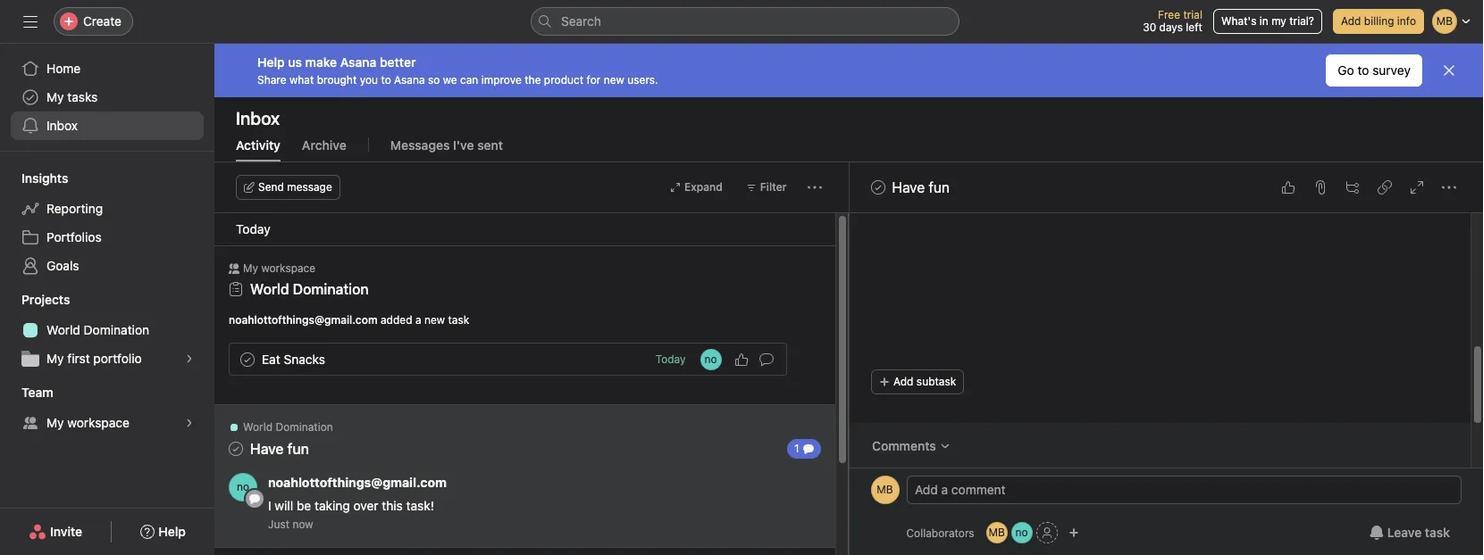 Task type: locate. For each thing, give the bounding box(es) containing it.
1 vertical spatial help
[[158, 524, 186, 540]]

mb
[[877, 483, 893, 497], [988, 526, 1005, 540]]

world
[[250, 281, 289, 297], [46, 323, 80, 338], [243, 421, 273, 434]]

0 horizontal spatial no button
[[229, 473, 257, 502]]

inbox
[[236, 108, 280, 129], [46, 118, 78, 133]]

share
[[257, 73, 286, 86]]

search list box
[[531, 7, 959, 36]]

0 horizontal spatial new
[[424, 314, 445, 327]]

0 likes. click to like this task image
[[1281, 180, 1295, 195]]

portfolios
[[46, 230, 102, 245]]

2 horizontal spatial no button
[[1011, 523, 1032, 544]]

workspace inside teams element
[[67, 415, 129, 431]]

domination up portfolio
[[84, 323, 149, 338]]

workspace down my first portfolio
[[67, 415, 129, 431]]

1 horizontal spatial no
[[704, 352, 717, 366]]

the
[[525, 73, 541, 86]]

completed checkbox for eat snacks
[[237, 349, 258, 370]]

1 vertical spatial world domination link
[[11, 316, 204, 345]]

domination up the have fun on the bottom of the page
[[276, 421, 333, 434]]

0 horizontal spatial add
[[893, 375, 913, 389]]

task inside button
[[1425, 525, 1450, 540]]

0 vertical spatial add
[[1341, 14, 1361, 28]]

description document
[[851, 192, 1448, 299]]

mb down comments
[[877, 483, 893, 497]]

sent
[[477, 138, 503, 153]]

0 horizontal spatial mb
[[877, 483, 893, 497]]

my workspace down "send message" button
[[243, 262, 316, 275]]

1 horizontal spatial world domination link
[[250, 281, 369, 297]]

world up first
[[46, 323, 80, 338]]

free
[[1158, 8, 1180, 21]]

my workspace down team
[[46, 415, 129, 431]]

1 vertical spatial world
[[46, 323, 80, 338]]

0 horizontal spatial my workspace
[[46, 415, 129, 431]]

1 vertical spatial add
[[893, 375, 913, 389]]

0 vertical spatial workspace
[[261, 262, 316, 275]]

workspace up noahlottofthings@gmail.com added a new task
[[261, 262, 316, 275]]

add
[[1341, 14, 1361, 28], [893, 375, 913, 389]]

home
[[46, 61, 81, 76]]

inbox up activity on the top of page
[[236, 108, 280, 129]]

my left first
[[46, 351, 64, 366]]

0 vertical spatial mb
[[877, 483, 893, 497]]

1 vertical spatial today
[[655, 353, 686, 366]]

my workspace inside teams element
[[46, 415, 129, 431]]

no button
[[700, 349, 721, 370], [229, 473, 257, 502], [1011, 523, 1032, 544]]

0 horizontal spatial help
[[158, 524, 186, 540]]

insights
[[21, 171, 68, 186]]

0 horizontal spatial to
[[381, 73, 391, 86]]

new right for
[[604, 73, 624, 86]]

1 vertical spatial task
[[1425, 525, 1450, 540]]

more actions for this task image
[[1442, 180, 1456, 195]]

0 vertical spatial world domination
[[250, 281, 369, 297]]

world up the have fun on the bottom of the page
[[243, 421, 273, 434]]

no inside have fun dialog
[[1015, 526, 1028, 540]]

completed checkbox left have
[[867, 177, 888, 198]]

today down send
[[236, 222, 270, 237]]

1 horizontal spatial mb button
[[986, 523, 1007, 544]]

my for my first portfolio link
[[46, 351, 64, 366]]

1 horizontal spatial new
[[604, 73, 624, 86]]

left
[[1186, 21, 1202, 34]]

1 vertical spatial my workspace
[[46, 415, 129, 431]]

world up eat
[[250, 281, 289, 297]]

for
[[587, 73, 601, 86]]

new
[[604, 73, 624, 86], [424, 314, 445, 327]]

0 horizontal spatial workspace
[[67, 415, 129, 431]]

inbox down my tasks
[[46, 118, 78, 133]]

have
[[892, 180, 925, 196]]

help us make asana better share what brought you to asana so we can improve the product for new users.
[[257, 54, 658, 86]]

mb for the leftmost mb button
[[877, 483, 893, 497]]

mb button down comments
[[871, 476, 899, 505]]

my inside projects element
[[46, 351, 64, 366]]

add left 'billing'
[[1341, 14, 1361, 28]]

expand
[[684, 180, 723, 194]]

help for help
[[158, 524, 186, 540]]

completed checkbox left eat
[[237, 349, 258, 370]]

1 vertical spatial mb button
[[986, 523, 1007, 544]]

world domination link up portfolio
[[11, 316, 204, 345]]

no for bottommost "no" button
[[1015, 526, 1028, 540]]

domination up noahlottofthings@gmail.com added a new task
[[293, 281, 369, 297]]

2 vertical spatial no button
[[1011, 523, 1032, 544]]

global element
[[0, 44, 214, 151]]

fun
[[929, 180, 950, 196]]

add for add billing info
[[1341, 14, 1361, 28]]

1 horizontal spatial add
[[1341, 14, 1361, 28]]

mb right collaborators
[[988, 526, 1005, 540]]

world domination up the have fun on the bottom of the page
[[243, 421, 333, 434]]

1 horizontal spatial help
[[257, 54, 285, 69]]

have fun
[[250, 441, 309, 457]]

1 horizontal spatial completed checkbox
[[867, 177, 888, 198]]

task right a
[[448, 314, 469, 327]]

survey
[[1372, 63, 1411, 78]]

portfolios link
[[11, 223, 204, 252]]

help
[[257, 54, 285, 69], [158, 524, 186, 540]]

hide sidebar image
[[23, 14, 38, 29]]

add inside "button"
[[1341, 14, 1361, 28]]

leave task
[[1387, 525, 1450, 540]]

0 vertical spatial help
[[257, 54, 285, 69]]

1 horizontal spatial no button
[[700, 349, 721, 370]]

help inside dropdown button
[[158, 524, 186, 540]]

help for help us make asana better share what brought you to asana so we can improve the product for new users.
[[257, 54, 285, 69]]

1 vertical spatial noahlottofthings@gmail.com
[[268, 475, 447, 490]]

projects
[[21, 292, 70, 307]]

2 vertical spatial no
[[1015, 526, 1028, 540]]

dismiss image
[[1442, 63, 1456, 78]]

1 vertical spatial world domination
[[46, 323, 149, 338]]

completed image for eat
[[237, 349, 258, 370]]

full screen image
[[1410, 180, 1424, 195]]

1 vertical spatial completed checkbox
[[237, 349, 258, 370]]

just
[[268, 518, 289, 532]]

to right you
[[381, 73, 391, 86]]

completed image
[[867, 177, 888, 198], [237, 349, 258, 370]]

0 horizontal spatial task
[[448, 314, 469, 327]]

1 horizontal spatial task
[[1425, 525, 1450, 540]]

1 horizontal spatial today
[[655, 353, 686, 366]]

my inside teams element
[[46, 415, 64, 431]]

0 vertical spatial no
[[704, 352, 717, 366]]

insights element
[[0, 163, 214, 284]]

0 vertical spatial mb button
[[871, 476, 899, 505]]

2 vertical spatial world domination
[[243, 421, 333, 434]]

inbox link
[[11, 112, 204, 140]]

mb button right collaborators
[[986, 523, 1007, 544]]

1 vertical spatial mb
[[988, 526, 1005, 540]]

inbox inside global "element"
[[46, 118, 78, 133]]

1 vertical spatial workspace
[[67, 415, 129, 431]]

completed image left eat
[[237, 349, 258, 370]]

can
[[460, 73, 478, 86]]

world domination
[[250, 281, 369, 297], [46, 323, 149, 338], [243, 421, 333, 434]]

0 horizontal spatial mb button
[[871, 476, 899, 505]]

world domination inside projects element
[[46, 323, 149, 338]]

eat
[[262, 352, 280, 367]]

noahlottofthings@gmail.com up snacks
[[229, 314, 378, 327]]

no button left the add or remove collaborators image on the right
[[1011, 523, 1032, 544]]

my tasks
[[46, 89, 98, 105]]

workspace
[[261, 262, 316, 275], [67, 415, 129, 431]]

completed checkbox inside have fun dialog
[[867, 177, 888, 198]]

world domination up my first portfolio
[[46, 323, 149, 338]]

send message button
[[236, 175, 340, 200]]

0 vertical spatial world domination link
[[250, 281, 369, 297]]

Completed checkbox
[[867, 177, 888, 198], [237, 349, 258, 370]]

add left subtask
[[893, 375, 913, 389]]

1 horizontal spatial my workspace
[[243, 262, 316, 275]]

0 vertical spatial completed image
[[867, 177, 888, 198]]

0 horizontal spatial no
[[237, 481, 249, 494]]

1
[[794, 442, 799, 456]]

brought
[[317, 73, 357, 86]]

my down team
[[46, 415, 64, 431]]

add billing info button
[[1333, 9, 1424, 34]]

to
[[1357, 63, 1369, 78], [381, 73, 391, 86]]

domination inside projects element
[[84, 323, 149, 338]]

see details, my first portfolio image
[[184, 354, 195, 364]]

team button
[[0, 384, 53, 402]]

2 vertical spatial domination
[[276, 421, 333, 434]]

billing
[[1364, 14, 1394, 28]]

completed checkbox for have fun
[[867, 177, 888, 198]]

noahlottofthings@gmail.com for added
[[229, 314, 378, 327]]

world domination up noahlottofthings@gmail.com added a new task
[[250, 281, 369, 297]]

trial
[[1183, 8, 1202, 21]]

send
[[258, 180, 284, 194]]

1 horizontal spatial to
[[1357, 63, 1369, 78]]

added
[[381, 314, 412, 327]]

2 horizontal spatial no
[[1015, 526, 1028, 540]]

filter button
[[738, 175, 795, 200]]

noahlottofthings@gmail.com
[[229, 314, 378, 327], [268, 475, 447, 490]]

to right go
[[1357, 63, 1369, 78]]

world domination link up noahlottofthings@gmail.com added a new task
[[250, 281, 369, 297]]

new inside help us make asana better share what brought you to asana so we can improve the product for new users.
[[604, 73, 624, 86]]

new right a
[[424, 314, 445, 327]]

noahlottofthings@gmail.com added a new task
[[229, 314, 469, 327]]

add inside button
[[893, 375, 913, 389]]

subtask
[[916, 375, 956, 389]]

no button left 0 likes. click to like this task image on the bottom of the page
[[700, 349, 721, 370]]

0 vertical spatial my workspace
[[243, 262, 316, 275]]

add or remove collaborators image
[[1068, 528, 1079, 539]]

now
[[292, 518, 313, 532]]

completed image left have
[[867, 177, 888, 198]]

0 horizontal spatial today
[[236, 222, 270, 237]]

my
[[46, 89, 64, 105], [243, 262, 258, 275], [46, 351, 64, 366], [46, 415, 64, 431]]

attachments: add a file to this task, have fun image
[[1313, 180, 1328, 195]]

asana
[[394, 73, 425, 86]]

1 vertical spatial domination
[[84, 323, 149, 338]]

0 vertical spatial today
[[236, 222, 270, 237]]

no button left i
[[229, 473, 257, 502]]

1 horizontal spatial completed image
[[867, 177, 888, 198]]

leftcount image
[[803, 444, 813, 455]]

1 horizontal spatial workspace
[[261, 262, 316, 275]]

to inside help us make asana better share what brought you to asana so we can improve the product for new users.
[[381, 73, 391, 86]]

today left 0 likes. click to like this task image on the bottom of the page
[[655, 353, 686, 366]]

1 vertical spatial completed image
[[237, 349, 258, 370]]

my for my tasks link
[[46, 89, 64, 105]]

task
[[448, 314, 469, 327], [1425, 525, 1450, 540]]

0 vertical spatial noahlottofthings@gmail.com
[[229, 314, 378, 327]]

task right leave at the bottom of page
[[1425, 525, 1450, 540]]

what's in my trial?
[[1221, 14, 1314, 28]]

1 vertical spatial no
[[237, 481, 249, 494]]

noahlottofthings@gmail.com up over at the bottom left of page
[[268, 475, 447, 490]]

world inside projects element
[[46, 323, 80, 338]]

insights button
[[0, 170, 68, 188]]

messages i've sent
[[390, 138, 503, 153]]

help inside help us make asana better share what brought you to asana so we can improve the product for new users.
[[257, 54, 285, 69]]

completed image inside have fun dialog
[[867, 177, 888, 198]]

0 vertical spatial completed checkbox
[[867, 177, 888, 198]]

my inside global "element"
[[46, 89, 64, 105]]

0 horizontal spatial completed checkbox
[[237, 349, 258, 370]]

in
[[1259, 14, 1268, 28]]

my left the tasks
[[46, 89, 64, 105]]

my workspace
[[243, 262, 316, 275], [46, 415, 129, 431]]

banner
[[214, 44, 1483, 97]]

1 horizontal spatial mb
[[988, 526, 1005, 540]]

1 vertical spatial no button
[[229, 473, 257, 502]]

0 vertical spatial new
[[604, 73, 624, 86]]

message
[[287, 180, 332, 194]]

0 horizontal spatial completed image
[[237, 349, 258, 370]]

go to survey button
[[1326, 54, 1422, 87]]

expand button
[[662, 175, 731, 200]]

0 horizontal spatial inbox
[[46, 118, 78, 133]]

my first portfolio
[[46, 351, 142, 366]]

noahlottofthings@gmail.com i will be taking over this task! just now
[[268, 475, 447, 532]]



Task type: describe. For each thing, give the bounding box(es) containing it.
0 likes. click to like this task image
[[734, 352, 748, 367]]

so
[[428, 73, 440, 86]]

send message
[[258, 180, 332, 194]]

archive
[[302, 138, 346, 153]]

we
[[443, 73, 457, 86]]

my tasks link
[[11, 83, 204, 112]]

go to survey
[[1338, 63, 1411, 78]]

0 vertical spatial task
[[448, 314, 469, 327]]

us
[[288, 54, 302, 69]]

users.
[[627, 73, 658, 86]]

have fun
[[892, 180, 950, 196]]

my down send
[[243, 262, 258, 275]]

mb for the bottommost mb button
[[988, 526, 1005, 540]]

activity link
[[236, 138, 280, 162]]

will
[[275, 499, 293, 514]]

this
[[382, 499, 403, 514]]

add subtask
[[893, 375, 956, 389]]

home link
[[11, 54, 204, 83]]

2 vertical spatial world
[[243, 421, 273, 434]]

add subtask button
[[871, 370, 964, 395]]

0 vertical spatial no button
[[700, 349, 721, 370]]

to inside button
[[1357, 63, 1369, 78]]

no for the top "no" button
[[704, 352, 717, 366]]

copy task link image
[[1378, 180, 1392, 195]]

archive link
[[302, 138, 346, 162]]

0 vertical spatial world
[[250, 281, 289, 297]]

add to bookmarks image
[[772, 426, 787, 440]]

add subtask image
[[1345, 180, 1360, 195]]

trial?
[[1289, 14, 1314, 28]]

see details, my workspace image
[[184, 418, 195, 429]]

my for my workspace link
[[46, 415, 64, 431]]

portfolio
[[93, 351, 142, 366]]

team
[[21, 385, 53, 400]]

create
[[83, 13, 121, 29]]

banner containing help us make asana better
[[214, 44, 1483, 97]]

task!
[[406, 499, 434, 514]]

activity
[[236, 138, 280, 153]]

goals link
[[11, 252, 204, 281]]

archive notification image
[[801, 426, 815, 440]]

1 vertical spatial new
[[424, 314, 445, 327]]

no for middle "no" button
[[237, 481, 249, 494]]

add billing info
[[1341, 14, 1416, 28]]

goals
[[46, 258, 79, 273]]

tasks
[[67, 89, 98, 105]]

a
[[415, 314, 421, 327]]

invite
[[50, 524, 82, 540]]

you
[[360, 73, 378, 86]]

messages
[[390, 138, 450, 153]]

make
[[305, 54, 337, 69]]

my workspace link
[[11, 409, 204, 438]]

my
[[1271, 14, 1286, 28]]

what's
[[1221, 14, 1256, 28]]

more actions image
[[807, 180, 821, 195]]

i've
[[453, 138, 474, 153]]

add for add subtask
[[893, 375, 913, 389]]

eat snacks
[[262, 352, 325, 367]]

0 horizontal spatial world domination link
[[11, 316, 204, 345]]

noahlottofthings@gmail.com for i
[[268, 475, 447, 490]]

noahlottofthings@gmail.com link
[[268, 475, 447, 490]]

over
[[353, 499, 378, 514]]

reporting
[[46, 201, 103, 216]]

my first portfolio link
[[11, 345, 204, 373]]

improve
[[481, 73, 522, 86]]

asana better
[[340, 54, 416, 69]]

first
[[67, 351, 90, 366]]

what's in my trial? button
[[1213, 9, 1322, 34]]

0 comments image
[[759, 352, 773, 367]]

30
[[1143, 21, 1156, 34]]

help button
[[129, 516, 197, 549]]

have fun dialog
[[849, 0, 1483, 556]]

taking
[[314, 499, 350, 514]]

search button
[[531, 7, 959, 36]]

projects button
[[0, 291, 70, 309]]

comments
[[871, 439, 936, 454]]

snacks
[[284, 352, 325, 367]]

messages i've sent link
[[390, 138, 503, 162]]

i
[[268, 499, 271, 514]]

comments button
[[860, 431, 961, 463]]

filter
[[760, 180, 787, 194]]

1 horizontal spatial inbox
[[236, 108, 280, 129]]

completed image for have
[[867, 177, 888, 198]]

projects element
[[0, 284, 214, 377]]

leave
[[1387, 525, 1422, 540]]

info
[[1397, 14, 1416, 28]]

create button
[[54, 7, 133, 36]]

go
[[1338, 63, 1354, 78]]

invite button
[[17, 516, 94, 549]]

search
[[561, 13, 601, 29]]

collaborators
[[906, 527, 974, 540]]

today button
[[655, 353, 686, 366]]

days
[[1159, 21, 1183, 34]]

0 vertical spatial domination
[[293, 281, 369, 297]]

reporting link
[[11, 195, 204, 223]]

teams element
[[0, 377, 214, 441]]

free trial 30 days left
[[1143, 8, 1202, 34]]



Task type: vqa. For each thing, say whether or not it's contained in the screenshot.
Global element
yes



